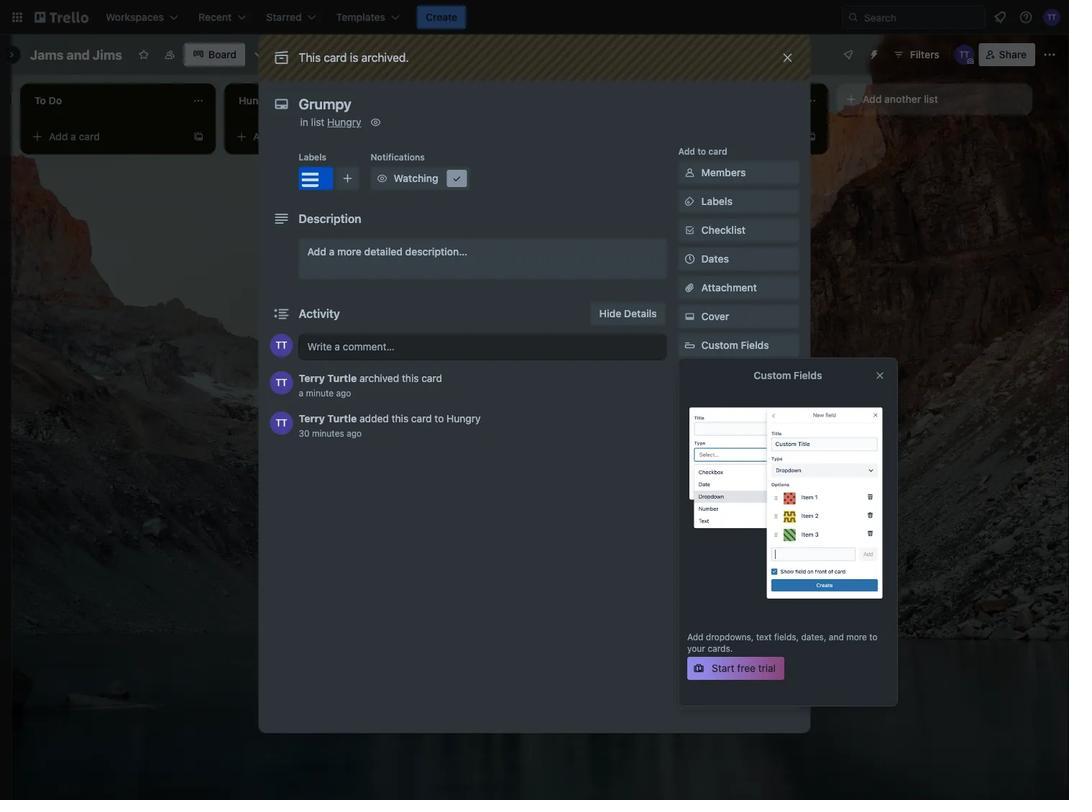 Task type: vqa. For each thing, say whether or not it's contained in the screenshot.
Close Popover "image"
yes



Task type: describe. For each thing, give the bounding box(es) containing it.
show menu image
[[1043, 47, 1058, 62]]

2 add a card from the left
[[253, 131, 304, 142]]

Board name text field
[[23, 43, 129, 66]]

switch to… image
[[10, 10, 24, 24]]

card inside terry turtle archived this card a minute ago
[[422, 372, 442, 384]]

terry turtle added this card to hungry 30 minutes ago
[[299, 413, 481, 438]]

copy image
[[683, 570, 698, 584]]

search image
[[848, 12, 860, 23]]

to up members
[[698, 146, 707, 156]]

this card is archived.
[[299, 51, 409, 64]]

this for added
[[392, 413, 409, 425]]

archived
[[360, 372, 399, 384]]

cover
[[702, 310, 730, 322]]

30 minutes ago link
[[299, 428, 362, 438]]

jams and jims
[[30, 47, 122, 62]]

more inside add dropdowns, text fields, dates, and more to your cards.
[[847, 632, 868, 642]]

as
[[728, 456, 739, 468]]

1 vertical spatial share button
[[679, 687, 800, 710]]

hide details
[[600, 308, 657, 319]]

0 horizontal spatial share
[[702, 693, 729, 704]]

open information menu image
[[1020, 10, 1034, 24]]

hide
[[600, 308, 622, 319]]

sm image for send to board
[[683, 634, 698, 648]]

hide details link
[[591, 302, 666, 325]]

0 horizontal spatial ups
[[709, 376, 726, 386]]

a minute ago link
[[299, 388, 351, 398]]

power- inside add power-ups "link"
[[724, 397, 757, 409]]

sm image right the hungry "link"
[[369, 115, 383, 130]]

0 vertical spatial hungry
[[327, 116, 362, 128]]

sm image for checklist
[[683, 223, 698, 237]]

30
[[299, 428, 310, 438]]

add button button
[[679, 479, 800, 502]]

star or unstar board image
[[138, 49, 150, 60]]

list inside button
[[925, 93, 939, 105]]

cover link
[[679, 305, 800, 328]]

sm image for watching
[[375, 171, 390, 186]]

jims
[[93, 47, 122, 62]]

activity
[[299, 307, 340, 321]]

text
[[757, 632, 772, 642]]

filters button
[[889, 43, 945, 66]]

your
[[688, 643, 706, 653]]

notifications
[[371, 152, 425, 162]]

board
[[741, 635, 769, 647]]

send to board
[[702, 635, 769, 647]]

add dropdowns, text fields, dates, and more to your cards.
[[688, 632, 878, 653]]

0 vertical spatial terry turtle (terryturtle) image
[[955, 45, 975, 65]]

minutes
[[312, 428, 344, 438]]

start free trial button
[[688, 657, 785, 680]]

to inside terry turtle added this card to hungry 30 minutes ago
[[435, 413, 444, 425]]

a inside terry turtle archived this card a minute ago
[[299, 388, 304, 398]]

in list hungry
[[300, 116, 362, 128]]

details
[[624, 308, 657, 319]]

mark as good idea button
[[679, 450, 800, 473]]

this for archived
[[402, 372, 419, 384]]

0 horizontal spatial list
[[311, 116, 325, 128]]

1 add a card from the left
[[49, 131, 100, 142]]

ago inside terry turtle archived this card a minute ago
[[336, 388, 351, 398]]

delete link
[[679, 658, 800, 681]]

add inside button
[[702, 485, 721, 496]]

ago inside terry turtle added this card to hungry 30 minutes ago
[[347, 428, 362, 438]]

make template
[[702, 600, 772, 612]]

delete
[[702, 664, 733, 676]]

and inside add dropdowns, text fields, dates, and more to your cards.
[[829, 632, 845, 642]]

filters
[[911, 49, 940, 60]]

turtle for added this card to hungry
[[328, 413, 357, 425]]

cards.
[[708, 643, 733, 653]]

terry turtle archived this card a minute ago
[[299, 372, 442, 398]]

checklist
[[702, 224, 746, 236]]

0 notifications image
[[992, 9, 1009, 26]]

terry for added this card to hungry
[[299, 413, 325, 425]]

members link
[[679, 161, 800, 184]]

and inside 'board name' text box
[[67, 47, 90, 62]]

jams
[[30, 47, 64, 62]]

to right send
[[729, 635, 739, 647]]

sm image right watching
[[450, 171, 464, 186]]

make
[[702, 600, 727, 612]]

dates
[[702, 253, 730, 265]]

upgrade image image
[[688, 393, 889, 614]]

description
[[299, 212, 362, 226]]

dates,
[[802, 632, 827, 642]]

add power-ups
[[702, 397, 776, 409]]

added
[[360, 413, 389, 425]]

fields inside 'custom fields' button
[[741, 339, 770, 351]]

hungry inside terry turtle added this card to hungry 30 minutes ago
[[447, 413, 481, 425]]

automation image
[[863, 43, 883, 63]]

1 vertical spatial fields
[[794, 369, 823, 381]]

dropdowns,
[[706, 632, 754, 642]]



Task type: locate. For each thing, give the bounding box(es) containing it.
1 vertical spatial hungry
[[447, 413, 481, 425]]

another
[[885, 93, 922, 105]]

2 vertical spatial terry turtle (terryturtle) image
[[270, 371, 293, 394]]

terry turtle (terryturtle) image right open information menu image
[[1044, 9, 1061, 26]]

more
[[337, 246, 362, 258], [847, 632, 868, 642]]

custom fields down cover link at right
[[702, 339, 770, 351]]

to
[[698, 146, 707, 156], [435, 413, 444, 425], [870, 632, 878, 642], [729, 635, 739, 647]]

custom
[[702, 339, 739, 351], [754, 369, 792, 381]]

ups inside "link"
[[757, 397, 776, 409]]

1 horizontal spatial share button
[[980, 43, 1036, 66]]

0 vertical spatial terry
[[299, 372, 325, 384]]

free
[[738, 662, 756, 674]]

turtle for archived this card
[[328, 372, 357, 384]]

workspace visible image
[[164, 49, 175, 60]]

1 sm image from the top
[[683, 165, 698, 180]]

share
[[1000, 49, 1027, 60], [702, 693, 729, 704]]

card inside terry turtle added this card to hungry 30 minutes ago
[[412, 413, 432, 425]]

1 vertical spatial ago
[[347, 428, 362, 438]]

2 add a card button from the left
[[230, 125, 391, 148]]

custom up add power-ups "link"
[[754, 369, 792, 381]]

1 horizontal spatial hungry
[[447, 413, 481, 425]]

this right added
[[392, 413, 409, 425]]

1 horizontal spatial share
[[1000, 49, 1027, 60]]

share button
[[980, 43, 1036, 66], [679, 687, 800, 710]]

ago
[[336, 388, 351, 398], [347, 428, 362, 438]]

this
[[402, 372, 419, 384], [392, 413, 409, 425]]

sm image
[[369, 115, 383, 130], [375, 171, 390, 186], [450, 171, 464, 186], [683, 194, 698, 209], [683, 223, 698, 237], [683, 309, 698, 324]]

custom fields inside button
[[702, 339, 770, 351]]

1 terry from the top
[[299, 372, 325, 384]]

custom fields up add power-ups "link"
[[754, 369, 823, 381]]

sm image left send
[[683, 634, 698, 648]]

color: blue, title: none image
[[299, 167, 334, 190]]

terry inside terry turtle added this card to hungry 30 minutes ago
[[299, 413, 325, 425]]

1 vertical spatial labels
[[702, 195, 733, 207]]

Search field
[[860, 6, 986, 28]]

button
[[724, 485, 755, 496]]

add power-ups link
[[679, 391, 800, 414]]

power- up add power-ups
[[679, 376, 709, 386]]

sm image down "add to card"
[[683, 165, 698, 180]]

0 horizontal spatial power-
[[679, 376, 709, 386]]

1 vertical spatial list
[[311, 116, 325, 128]]

sm image inside members link
[[683, 165, 698, 180]]

power- down power-ups at the right
[[724, 397, 757, 409]]

sm image left "checklist"
[[683, 223, 698, 237]]

mark
[[702, 456, 726, 468]]

sm image for delete
[[683, 663, 698, 677]]

custom fields button
[[679, 338, 800, 353]]

0 horizontal spatial add a card
[[49, 131, 100, 142]]

start
[[712, 662, 735, 674]]

0 vertical spatial ago
[[336, 388, 351, 398]]

trial
[[759, 662, 776, 674]]

list right another
[[925, 93, 939, 105]]

turtle
[[328, 372, 357, 384], [328, 413, 357, 425]]

labels
[[299, 152, 327, 162], [702, 195, 733, 207]]

1 vertical spatial share
[[702, 693, 729, 704]]

watching button
[[371, 167, 470, 190]]

close popover image
[[875, 370, 886, 381]]

1 vertical spatial more
[[847, 632, 868, 642]]

1 vertical spatial terry turtle (terryturtle) image
[[270, 412, 293, 435]]

share down delete
[[702, 693, 729, 704]]

to right added
[[435, 413, 444, 425]]

1 horizontal spatial ups
[[757, 397, 776, 409]]

hungry
[[327, 116, 362, 128], [447, 413, 481, 425]]

1 horizontal spatial and
[[829, 632, 845, 642]]

sm image inside labels link
[[683, 194, 698, 209]]

4 sm image from the top
[[683, 663, 698, 677]]

terry inside terry turtle archived this card a minute ago
[[299, 372, 325, 384]]

move image
[[683, 541, 698, 555]]

0 horizontal spatial add a card button
[[26, 125, 187, 148]]

add to card
[[679, 146, 728, 156]]

attachment button
[[679, 276, 800, 299]]

start free trial
[[712, 662, 776, 674]]

0 vertical spatial list
[[925, 93, 939, 105]]

board
[[209, 49, 237, 60]]

this inside terry turtle archived this card a minute ago
[[402, 372, 419, 384]]

1 vertical spatial power-
[[724, 397, 757, 409]]

custom inside button
[[702, 339, 739, 351]]

add inside add dropdowns, text fields, dates, and more to your cards.
[[688, 632, 704, 642]]

power-ups
[[679, 376, 726, 386]]

0 horizontal spatial fields
[[741, 339, 770, 351]]

0 vertical spatial share
[[1000, 49, 1027, 60]]

0 vertical spatial more
[[337, 246, 362, 258]]

sm image for members
[[683, 165, 698, 180]]

watching
[[394, 172, 439, 184]]

1 horizontal spatial terry turtle (terryturtle) image
[[1044, 9, 1061, 26]]

hungry link
[[327, 116, 362, 128]]

terry turtle (terryturtle) image
[[1044, 9, 1061, 26], [270, 412, 293, 435]]

terry up minute
[[299, 372, 325, 384]]

1 vertical spatial ups
[[757, 397, 776, 409]]

checklist link
[[679, 219, 800, 242]]

idea
[[770, 456, 791, 468]]

1 vertical spatial terry
[[299, 413, 325, 425]]

1 horizontal spatial labels
[[702, 195, 733, 207]]

0 vertical spatial and
[[67, 47, 90, 62]]

terry turtle (terryturtle) image left 30
[[270, 412, 293, 435]]

turtle up 30 minutes ago link
[[328, 413, 357, 425]]

archived.
[[362, 51, 409, 64]]

sm image down notifications
[[375, 171, 390, 186]]

turtle up the a minute ago link
[[328, 372, 357, 384]]

create from template… image
[[806, 131, 817, 142]]

description…
[[406, 246, 468, 258]]

0 vertical spatial custom
[[702, 339, 739, 351]]

1 vertical spatial custom
[[754, 369, 792, 381]]

terry
[[299, 372, 325, 384], [299, 413, 325, 425]]

dates button
[[679, 248, 800, 271]]

sm image down "your"
[[683, 663, 698, 677]]

custom down cover
[[702, 339, 739, 351]]

add inside "link"
[[702, 397, 721, 409]]

1 horizontal spatial add a card button
[[230, 125, 391, 148]]

actions
[[679, 522, 711, 532]]

sm image inside cover link
[[683, 309, 698, 324]]

share button down delete link
[[679, 687, 800, 710]]

0 horizontal spatial hungry
[[327, 116, 362, 128]]

0 vertical spatial power-
[[679, 376, 709, 386]]

1 horizontal spatial power-
[[724, 397, 757, 409]]

sm image inside delete link
[[683, 663, 698, 677]]

to inside add dropdowns, text fields, dates, and more to your cards.
[[870, 632, 878, 642]]

share left show menu image
[[1000, 49, 1027, 60]]

and right dates,
[[829, 632, 845, 642]]

2 sm image from the top
[[683, 599, 698, 613]]

list right in
[[311, 116, 325, 128]]

list
[[925, 93, 939, 105], [311, 116, 325, 128]]

1 vertical spatial and
[[829, 632, 845, 642]]

labels up color: blue, title: none icon
[[299, 152, 327, 162]]

template
[[730, 600, 772, 612]]

add inside button
[[863, 93, 882, 105]]

sm image for labels
[[683, 194, 698, 209]]

sm image left make
[[683, 599, 698, 613]]

1 turtle from the top
[[328, 372, 357, 384]]

detailed
[[365, 246, 403, 258]]

card
[[324, 51, 347, 64], [79, 131, 100, 142], [283, 131, 304, 142], [709, 146, 728, 156], [422, 372, 442, 384], [412, 413, 432, 425]]

0 vertical spatial custom fields
[[702, 339, 770, 351]]

turtle inside terry turtle archived this card a minute ago
[[328, 372, 357, 384]]

this
[[299, 51, 321, 64]]

1 add a card button from the left
[[26, 125, 187, 148]]

sm image inside make template "link"
[[683, 599, 698, 613]]

in
[[300, 116, 309, 128]]

and left jims
[[67, 47, 90, 62]]

create from template… image
[[193, 131, 204, 142]]

create button
[[417, 6, 466, 29]]

ago down added
[[347, 428, 362, 438]]

terry up 30
[[299, 413, 325, 425]]

turtle inside terry turtle added this card to hungry 30 minutes ago
[[328, 413, 357, 425]]

1 vertical spatial terry turtle (terryturtle) image
[[270, 334, 293, 357]]

members
[[702, 167, 746, 178]]

sm image left cover
[[683, 309, 698, 324]]

and
[[67, 47, 90, 62], [829, 632, 845, 642]]

board link
[[184, 43, 245, 66]]

primary element
[[0, 0, 1070, 35]]

1 horizontal spatial fields
[[794, 369, 823, 381]]

send
[[702, 635, 726, 647]]

fields,
[[775, 632, 799, 642]]

send to board link
[[679, 630, 800, 653]]

to right dates,
[[870, 632, 878, 642]]

1 horizontal spatial more
[[847, 632, 868, 642]]

a
[[71, 131, 76, 142], [275, 131, 281, 142], [329, 246, 335, 258], [299, 388, 304, 398]]

0 vertical spatial turtle
[[328, 372, 357, 384]]

customize views image
[[253, 47, 267, 62]]

sm image inside the send to board link
[[683, 634, 698, 648]]

add a card button
[[26, 125, 187, 148], [230, 125, 391, 148]]

1 vertical spatial this
[[392, 413, 409, 425]]

0 vertical spatial terry turtle (terryturtle) image
[[1044, 9, 1061, 26]]

0 vertical spatial ups
[[709, 376, 726, 386]]

labels up "checklist"
[[702, 195, 733, 207]]

make template link
[[679, 594, 800, 617]]

add a card
[[49, 131, 100, 142], [253, 131, 304, 142]]

0 vertical spatial this
[[402, 372, 419, 384]]

add a more detailed description… link
[[299, 239, 667, 279]]

sm image inside checklist link
[[683, 223, 698, 237]]

0 vertical spatial share button
[[980, 43, 1036, 66]]

more left detailed
[[337, 246, 362, 258]]

power ups image
[[843, 49, 855, 60]]

ups
[[709, 376, 726, 386], [757, 397, 776, 409]]

ups up add power-ups
[[709, 376, 726, 386]]

sm image
[[683, 165, 698, 180], [683, 599, 698, 613], [683, 634, 698, 648], [683, 663, 698, 677]]

ups up "good"
[[757, 397, 776, 409]]

a inside add a more detailed description… link
[[329, 246, 335, 258]]

3 sm image from the top
[[683, 634, 698, 648]]

2 turtle from the top
[[328, 413, 357, 425]]

more right dates,
[[847, 632, 868, 642]]

terry turtle (terryturtle) image
[[955, 45, 975, 65], [270, 334, 293, 357], [270, 371, 293, 394]]

ago right minute
[[336, 388, 351, 398]]

sm image down "add to card"
[[683, 194, 698, 209]]

0 horizontal spatial and
[[67, 47, 90, 62]]

None text field
[[292, 91, 767, 117]]

fields
[[741, 339, 770, 351], [794, 369, 823, 381]]

0 horizontal spatial labels
[[299, 152, 327, 162]]

0 horizontal spatial terry turtle (terryturtle) image
[[270, 412, 293, 435]]

minute
[[306, 388, 334, 398]]

1 horizontal spatial custom
[[754, 369, 792, 381]]

terry for archived this card
[[299, 372, 325, 384]]

2 terry from the top
[[299, 413, 325, 425]]

0 horizontal spatial more
[[337, 246, 362, 258]]

0 horizontal spatial custom
[[702, 339, 739, 351]]

this right 'archived'
[[402, 372, 419, 384]]

Write a comment text field
[[299, 334, 667, 360]]

labels link
[[679, 190, 800, 213]]

automation
[[679, 434, 728, 444]]

0 horizontal spatial share button
[[679, 687, 800, 710]]

1 horizontal spatial add a card
[[253, 131, 304, 142]]

sm image for cover
[[683, 309, 698, 324]]

add button
[[702, 485, 755, 496]]

attachment
[[702, 282, 757, 294]]

add another list
[[863, 93, 939, 105]]

sm image for make template
[[683, 599, 698, 613]]

mark as good idea
[[702, 456, 791, 468]]

good
[[742, 456, 768, 468]]

add another list button
[[838, 83, 1033, 115]]

share button down 0 notifications icon
[[980, 43, 1036, 66]]

0 vertical spatial fields
[[741, 339, 770, 351]]

this inside terry turtle added this card to hungry 30 minutes ago
[[392, 413, 409, 425]]

create
[[426, 11, 458, 23]]

1 horizontal spatial list
[[925, 93, 939, 105]]

is
[[350, 51, 359, 64]]

1 vertical spatial turtle
[[328, 413, 357, 425]]

add a more detailed description…
[[308, 246, 468, 258]]

1 vertical spatial custom fields
[[754, 369, 823, 381]]

0 vertical spatial labels
[[299, 152, 327, 162]]

add
[[863, 93, 882, 105], [49, 131, 68, 142], [253, 131, 272, 142], [679, 146, 696, 156], [308, 246, 327, 258], [702, 397, 721, 409], [702, 485, 721, 496], [688, 632, 704, 642]]



